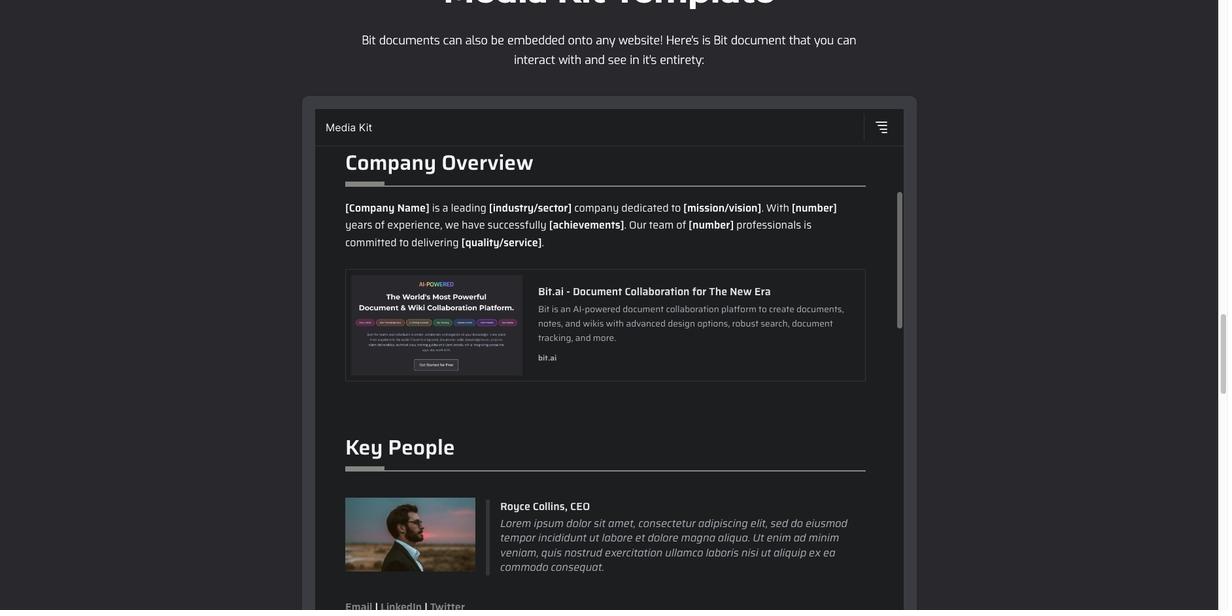 Task type: describe. For each thing, give the bounding box(es) containing it.
and
[[585, 53, 605, 68]]

see
[[608, 53, 627, 68]]

embedded
[[508, 33, 565, 49]]

also
[[465, 33, 488, 49]]

entirety:
[[660, 53, 704, 68]]

website!
[[619, 33, 663, 49]]

in
[[630, 53, 640, 68]]

onto
[[568, 33, 593, 49]]

that
[[789, 33, 811, 49]]

2 can from the left
[[837, 33, 857, 49]]

with
[[559, 53, 582, 68]]

interact
[[514, 53, 555, 68]]



Task type: locate. For each thing, give the bounding box(es) containing it.
0 horizontal spatial bit
[[362, 33, 376, 49]]

it's
[[643, 53, 657, 68]]

1 horizontal spatial can
[[837, 33, 857, 49]]

bit right is
[[714, 33, 728, 49]]

is
[[702, 33, 711, 49]]

1 horizontal spatial bit
[[714, 33, 728, 49]]

be
[[491, 33, 504, 49]]

2 bit from the left
[[714, 33, 728, 49]]

1 can from the left
[[443, 33, 462, 49]]

documents
[[379, 33, 440, 49]]

0 horizontal spatial can
[[443, 33, 462, 49]]

can
[[443, 33, 462, 49], [837, 33, 857, 49]]

document
[[731, 33, 786, 49]]

you
[[814, 33, 834, 49]]

bit left the documents
[[362, 33, 376, 49]]

can left 'also'
[[443, 33, 462, 49]]

here's
[[666, 33, 699, 49]]

can right you
[[837, 33, 857, 49]]

bit
[[362, 33, 376, 49], [714, 33, 728, 49]]

1 bit from the left
[[362, 33, 376, 49]]

bit documents can also be embedded onto any website! here's is bit document that you can interact with and see in it's entirety:
[[362, 33, 857, 68]]

any
[[596, 33, 616, 49]]



Task type: vqa. For each thing, say whether or not it's contained in the screenshot.
Template
no



